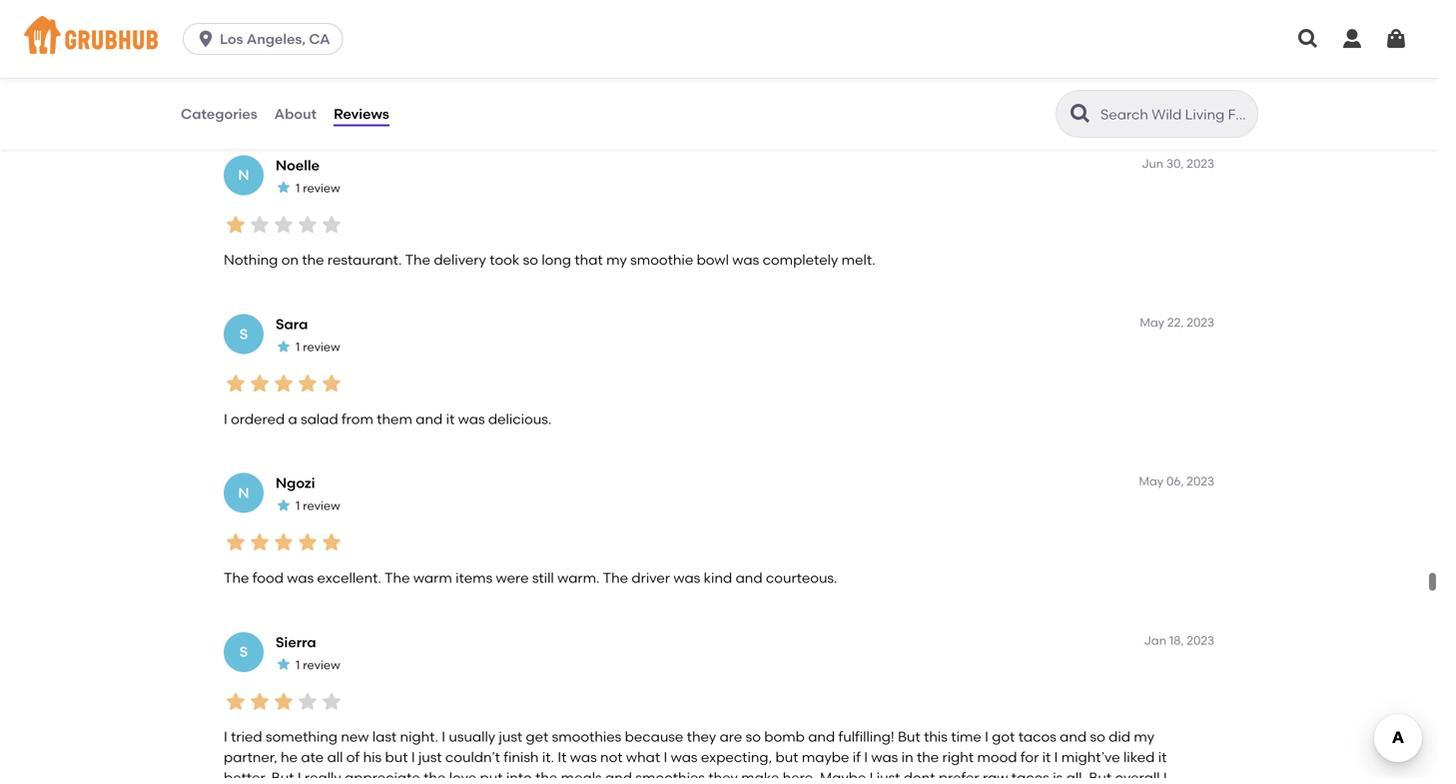 Task type: locate. For each thing, give the bounding box(es) containing it.
all
[[327, 749, 343, 766]]

star icon image
[[276, 179, 292, 195], [224, 213, 248, 237], [248, 213, 272, 237], [272, 213, 296, 237], [296, 213, 320, 237], [320, 213, 344, 237], [276, 338, 292, 354], [224, 372, 248, 396], [248, 372, 272, 396], [272, 372, 296, 396], [296, 372, 320, 396], [320, 372, 344, 396], [276, 497, 292, 513], [224, 531, 248, 555], [248, 531, 272, 555], [272, 531, 296, 555], [296, 531, 320, 555], [320, 531, 344, 555], [276, 656, 292, 672], [224, 690, 248, 714], [248, 690, 272, 714], [272, 690, 296, 714], [296, 690, 320, 714], [320, 690, 344, 714]]

2 n from the top
[[238, 484, 249, 501]]

review down "sara"
[[303, 340, 340, 354]]

warm.
[[557, 569, 600, 586]]

meals
[[561, 769, 602, 778]]

this
[[924, 728, 948, 745]]

0 vertical spatial they
[[687, 728, 716, 745]]

the food was excellent. the warm items were still warm. the driver was kind and courteous.
[[224, 569, 837, 586]]

just up finish
[[499, 728, 522, 745]]

but up in
[[898, 728, 921, 745]]

2 vertical spatial just
[[877, 769, 900, 778]]

all.
[[1066, 769, 1086, 778]]

the right on
[[302, 251, 324, 268]]

so right are
[[746, 728, 761, 745]]

1 vertical spatial tacos
[[1012, 769, 1050, 778]]

1 horizontal spatial but
[[776, 749, 798, 766]]

tacos down for
[[1012, 769, 1050, 778]]

and down not
[[605, 769, 632, 778]]

last
[[372, 728, 397, 745]]

1 down noelle
[[296, 181, 300, 195]]

i right maybe
[[870, 769, 873, 778]]

restaurant.
[[328, 251, 402, 268]]

time
[[951, 728, 982, 745]]

my
[[606, 251, 627, 268], [1134, 728, 1155, 745]]

just left dont
[[877, 769, 900, 778]]

i left ordered
[[224, 410, 227, 427]]

for
[[1021, 749, 1039, 766]]

but down might've
[[1089, 769, 1112, 778]]

1 vertical spatial just
[[418, 749, 442, 766]]

if
[[853, 749, 861, 766]]

22,
[[1167, 315, 1184, 330]]

s
[[239, 325, 248, 342], [239, 643, 248, 660]]

review down ngozi at the bottom of the page
[[303, 499, 340, 513]]

nachos
[[241, 94, 294, 108]]

about
[[274, 105, 317, 122]]

i right what
[[664, 749, 667, 766]]

so left long
[[523, 251, 538, 268]]

nothing on the restaurant. the delivery took so long that my smoothie bowl was completely melt.
[[224, 251, 876, 268]]

0 vertical spatial my
[[606, 251, 627, 268]]

better.
[[224, 769, 268, 778]]

1 down ngozi at the bottom of the page
[[296, 499, 300, 513]]

1 vertical spatial my
[[1134, 728, 1155, 745]]

food
[[224, 28, 258, 45]]

1 review down "sara"
[[296, 340, 340, 354]]

food wasn't that good . order was late
[[224, 28, 485, 45]]

1 2023 from the top
[[1187, 156, 1215, 171]]

2023 right 06,
[[1187, 474, 1215, 489]]

1 down sierra
[[296, 658, 300, 672]]

1
[[296, 181, 300, 195], [296, 340, 300, 354], [296, 499, 300, 513], [296, 658, 300, 672]]

maybe
[[802, 749, 849, 766]]

was down because
[[671, 749, 698, 766]]

may left 06,
[[1139, 474, 1164, 489]]

2 1 from the top
[[296, 340, 300, 354]]

1 review down ngozi at the bottom of the page
[[296, 499, 340, 513]]

review down noelle
[[303, 181, 340, 195]]

just
[[499, 728, 522, 745], [418, 749, 442, 766], [877, 769, 900, 778]]

just down night.
[[418, 749, 442, 766]]

0 horizontal spatial just
[[418, 749, 442, 766]]

1 n from the top
[[238, 166, 249, 183]]

svg image
[[1340, 27, 1364, 51], [1384, 27, 1408, 51], [196, 29, 216, 49]]

did
[[1109, 728, 1131, 745]]

review
[[303, 181, 340, 195], [303, 340, 340, 354], [303, 499, 340, 513], [303, 658, 340, 672]]

1 vertical spatial n
[[238, 484, 249, 501]]

what
[[626, 749, 660, 766]]

tacos
[[1018, 728, 1057, 745], [1012, 769, 1050, 778]]

delivery
[[434, 251, 486, 268]]

2023 right 30,
[[1187, 156, 1215, 171]]

right
[[942, 749, 974, 766]]

review for sierra
[[303, 658, 340, 672]]

wasn't
[[261, 28, 305, 45]]

s for sara
[[239, 325, 248, 342]]

and up might've
[[1060, 728, 1087, 745]]

they down expecting,
[[708, 769, 738, 778]]

prefer
[[939, 769, 979, 778]]

appreciate
[[345, 769, 420, 778]]

that right long
[[575, 251, 603, 268]]

2 horizontal spatial so
[[1090, 728, 1105, 745]]

0 horizontal spatial it
[[446, 410, 455, 427]]

1 review down noelle
[[296, 181, 340, 195]]

3 1 review from the top
[[296, 499, 340, 513]]

3 review from the top
[[303, 499, 340, 513]]

2023 right the 22,
[[1187, 315, 1215, 330]]

1 s from the top
[[239, 325, 248, 342]]

0 horizontal spatial smoothies
[[552, 728, 622, 745]]

n left ngozi at the bottom of the page
[[238, 484, 249, 501]]

0 vertical spatial tacos
[[1018, 728, 1057, 745]]

3 2023 from the top
[[1187, 474, 1215, 489]]

reviews
[[334, 105, 389, 122]]

1 horizontal spatial so
[[746, 728, 761, 745]]

1 review
[[296, 181, 340, 195], [296, 340, 340, 354], [296, 499, 340, 513], [296, 658, 340, 672]]

los angeles, ca
[[220, 30, 330, 47]]

ordered:
[[273, 62, 322, 77]]

but down bomb
[[776, 749, 798, 766]]

so
[[523, 251, 538, 268], [746, 728, 761, 745], [1090, 728, 1105, 745]]

make
[[741, 769, 779, 778]]

0 vertical spatial n
[[238, 166, 249, 183]]

kind
[[704, 569, 732, 586]]

put
[[480, 769, 503, 778]]

are
[[720, 728, 742, 745]]

but up the appreciate
[[385, 749, 408, 766]]

1 for sierra
[[296, 658, 300, 672]]

1 down "sara"
[[296, 340, 300, 354]]

his
[[363, 749, 382, 766]]

2 but from the left
[[776, 749, 798, 766]]

1 review down sierra
[[296, 658, 340, 672]]

0 horizontal spatial svg image
[[196, 29, 216, 49]]

it right liked
[[1158, 749, 1167, 766]]

2023
[[1187, 156, 1215, 171], [1187, 315, 1215, 330], [1187, 474, 1215, 489], [1187, 633, 1215, 648]]

1 review for noelle
[[296, 181, 340, 195]]

may for i ordered a salad from them and it was delicious.
[[1140, 315, 1165, 330]]

so up might've
[[1090, 728, 1105, 745]]

n for noelle
[[238, 166, 249, 183]]

4 2023 from the top
[[1187, 633, 1215, 648]]

it right them
[[446, 410, 455, 427]]

Search Wild Living Foods search field
[[1099, 105, 1251, 124]]

the left the love
[[424, 769, 446, 778]]

2023 for bomb
[[1187, 633, 1215, 648]]

1 1 review from the top
[[296, 181, 340, 195]]

2 horizontal spatial but
[[1089, 769, 1112, 778]]

review down sierra
[[303, 658, 340, 672]]

my left smoothie
[[606, 251, 627, 268]]

0 vertical spatial smoothies
[[552, 728, 622, 745]]

1 horizontal spatial my
[[1134, 728, 1155, 745]]

and
[[416, 410, 443, 427], [736, 569, 763, 586], [808, 728, 835, 745], [1060, 728, 1087, 745], [605, 769, 632, 778]]

smoothies up it
[[552, 728, 622, 745]]

it
[[446, 410, 455, 427], [1042, 749, 1051, 766], [1158, 749, 1167, 766]]

1 horizontal spatial but
[[898, 728, 921, 745]]

nothing
[[224, 251, 278, 268]]

angeles,
[[247, 30, 306, 47]]

1 vertical spatial may
[[1139, 474, 1164, 489]]

0 vertical spatial may
[[1140, 315, 1165, 330]]

los angeles, ca button
[[183, 23, 351, 55]]

0 horizontal spatial but
[[385, 749, 408, 766]]

30,
[[1167, 156, 1184, 171]]

dont
[[904, 769, 935, 778]]

0 horizontal spatial that
[[308, 28, 337, 45]]

expecting,
[[701, 749, 772, 766]]

they left are
[[687, 728, 716, 745]]

3 1 from the top
[[296, 499, 300, 513]]

that
[[308, 28, 337, 45], [575, 251, 603, 268]]

1 for noelle
[[296, 181, 300, 195]]

here.
[[783, 769, 817, 778]]

my up liked
[[1134, 728, 1155, 745]]

nachos especiales
[[241, 94, 368, 108]]

it
[[558, 749, 567, 766]]

the up dont
[[917, 749, 939, 766]]

but down "he"
[[271, 769, 294, 778]]

1 review for sara
[[296, 340, 340, 354]]

s left sierra
[[239, 643, 248, 660]]

was left in
[[871, 749, 898, 766]]

tacos up for
[[1018, 728, 1057, 745]]

but
[[898, 728, 921, 745], [271, 769, 294, 778], [1089, 769, 1112, 778]]

completely
[[763, 251, 838, 268]]

jun
[[1142, 156, 1164, 171]]

2 review from the top
[[303, 340, 340, 354]]

something
[[266, 728, 338, 745]]

1 for ngozi
[[296, 499, 300, 513]]

was right food
[[287, 569, 314, 586]]

4 review from the top
[[303, 658, 340, 672]]

got
[[992, 728, 1015, 745]]

s for sierra
[[239, 643, 248, 660]]

courteous.
[[766, 569, 837, 586]]

categories
[[181, 105, 257, 122]]

n left noelle
[[238, 166, 249, 183]]

was left kind
[[674, 569, 700, 586]]

he
[[281, 749, 298, 766]]

1 horizontal spatial just
[[499, 728, 522, 745]]

the
[[405, 251, 430, 268], [224, 569, 249, 586], [385, 569, 410, 586], [603, 569, 628, 586]]

1 but from the left
[[385, 749, 408, 766]]

2 1 review from the top
[[296, 340, 340, 354]]

1 review from the top
[[303, 181, 340, 195]]

4 1 review from the top
[[296, 658, 340, 672]]

2 s from the top
[[239, 643, 248, 660]]

1 1 from the top
[[296, 181, 300, 195]]

ordered
[[231, 410, 285, 427]]

2023 right '18,'
[[1187, 633, 1215, 648]]

late
[[459, 28, 485, 45]]

1 vertical spatial s
[[239, 643, 248, 660]]

4 1 from the top
[[296, 658, 300, 672]]

smoothies down what
[[636, 769, 705, 778]]

s left "sara"
[[239, 325, 248, 342]]

i right night.
[[442, 728, 445, 745]]

finish
[[504, 749, 539, 766]]

i
[[224, 410, 227, 427], [224, 728, 227, 745], [442, 728, 445, 745], [985, 728, 989, 745], [411, 749, 415, 766], [664, 749, 667, 766], [864, 749, 868, 766], [1054, 749, 1058, 766], [298, 769, 301, 778], [870, 769, 873, 778]]

2 horizontal spatial it
[[1158, 749, 1167, 766]]

0 horizontal spatial my
[[606, 251, 627, 268]]

1 for sara
[[296, 340, 300, 354]]

1 horizontal spatial that
[[575, 251, 603, 268]]

1 vertical spatial smoothies
[[636, 769, 705, 778]]

bowl
[[697, 251, 729, 268]]

new
[[341, 728, 369, 745]]

the left delivery
[[405, 251, 430, 268]]

may left the 22,
[[1140, 315, 1165, 330]]

1 review for ngozi
[[296, 499, 340, 513]]

review for sara
[[303, 340, 340, 354]]

night.
[[400, 728, 438, 745]]

that left good
[[308, 28, 337, 45]]

my inside i tried something new last night. i usually just get smoothies because they are so bomb and fulfilling! but this time i got tacos and so did my partner, he ate all of his but i just couldn't finish it. it was not what i was expecting, but maybe if i was in the right mood for it i might've liked it better. but i really appreciate the love put into the meals and smoothies they make here. maybe i just dont prefer raw tacos is all. but overall
[[1134, 728, 1155, 745]]

0 vertical spatial s
[[239, 325, 248, 342]]

it right for
[[1042, 749, 1051, 766]]

i down night.
[[411, 749, 415, 766]]

svg image inside los angeles, ca button
[[196, 29, 216, 49]]



Task type: describe. For each thing, give the bounding box(es) containing it.
good
[[340, 28, 376, 45]]

partner,
[[224, 749, 277, 766]]

review for ngozi
[[303, 499, 340, 513]]

2 horizontal spatial just
[[877, 769, 900, 778]]

1 horizontal spatial smoothies
[[636, 769, 705, 778]]

1 horizontal spatial it
[[1042, 749, 1051, 766]]

2 horizontal spatial svg image
[[1384, 27, 1408, 51]]

i up the is
[[1054, 749, 1058, 766]]

them
[[377, 410, 412, 427]]

autumn ordered:
[[224, 62, 322, 77]]

1 horizontal spatial svg image
[[1340, 27, 1364, 51]]

nachos especiales button
[[224, 83, 405, 119]]

about button
[[273, 78, 318, 150]]

because
[[625, 728, 683, 745]]

and right kind
[[736, 569, 763, 586]]

raw
[[983, 769, 1008, 778]]

was left delicious.
[[458, 410, 485, 427]]

the down the it.
[[535, 769, 558, 778]]

06,
[[1167, 474, 1184, 489]]

is
[[1053, 769, 1063, 778]]

sierra
[[276, 634, 316, 651]]

of
[[346, 749, 360, 766]]

i left tried on the bottom left
[[224, 728, 227, 745]]

jan
[[1144, 633, 1167, 648]]

bomb
[[764, 728, 805, 745]]

main navigation navigation
[[0, 0, 1438, 78]]

2 2023 from the top
[[1187, 315, 1215, 330]]

delicious.
[[488, 410, 552, 427]]

was right bowl
[[732, 251, 759, 268]]

n for ngozi
[[238, 484, 249, 501]]

.
[[379, 28, 383, 45]]

svg image
[[1296, 27, 1320, 51]]

2023 for courteous.
[[1187, 474, 1215, 489]]

mood
[[977, 749, 1017, 766]]

may for the food was excellent. the warm items were still warm. the driver was kind and courteous.
[[1139, 474, 1164, 489]]

tried
[[231, 728, 262, 745]]

long
[[542, 251, 571, 268]]

reviews button
[[333, 78, 390, 150]]

2023 for melt.
[[1187, 156, 1215, 171]]

was left late on the top
[[429, 28, 456, 45]]

i left got
[[985, 728, 989, 745]]

might've
[[1061, 749, 1120, 766]]

in
[[902, 749, 913, 766]]

salad
[[301, 410, 338, 427]]

took
[[490, 251, 520, 268]]

categories button
[[180, 78, 258, 150]]

smoothie
[[630, 251, 693, 268]]

and up maybe
[[808, 728, 835, 745]]

it.
[[542, 749, 554, 766]]

food
[[252, 569, 284, 586]]

1 vertical spatial they
[[708, 769, 738, 778]]

love
[[449, 769, 477, 778]]

0 horizontal spatial but
[[271, 769, 294, 778]]

may 06, 2023
[[1139, 474, 1215, 489]]

may 22, 2023
[[1140, 315, 1215, 330]]

really
[[305, 769, 341, 778]]

from
[[342, 410, 373, 427]]

couldn't
[[445, 749, 500, 766]]

0 vertical spatial that
[[308, 28, 337, 45]]

the left 'driver'
[[603, 569, 628, 586]]

autumn
[[224, 62, 270, 77]]

a
[[288, 410, 297, 427]]

excellent.
[[317, 569, 381, 586]]

0 vertical spatial just
[[499, 728, 522, 745]]

1 review for sierra
[[296, 658, 340, 672]]

were
[[496, 569, 529, 586]]

search icon image
[[1069, 102, 1093, 126]]

review for noelle
[[303, 181, 340, 195]]

order
[[386, 28, 426, 45]]

maybe
[[820, 769, 866, 778]]

noelle
[[276, 157, 320, 174]]

ate
[[301, 749, 324, 766]]

sara
[[276, 316, 308, 333]]

los
[[220, 30, 243, 47]]

i right if at the bottom of the page
[[864, 749, 868, 766]]

into
[[506, 769, 532, 778]]

especiales
[[297, 94, 368, 108]]

18,
[[1169, 633, 1184, 648]]

i ordered a salad from them and it was delicious.
[[224, 410, 552, 427]]

ca
[[309, 30, 330, 47]]

the left 'warm'
[[385, 569, 410, 586]]

i down "he"
[[298, 769, 301, 778]]

still
[[532, 569, 554, 586]]

0 horizontal spatial so
[[523, 251, 538, 268]]

the left food
[[224, 569, 249, 586]]

was up meals
[[570, 749, 597, 766]]

ngozi
[[276, 475, 315, 492]]

1 vertical spatial that
[[575, 251, 603, 268]]

melt.
[[842, 251, 876, 268]]

fulfilling!
[[838, 728, 894, 745]]

on
[[281, 251, 299, 268]]

and right them
[[416, 410, 443, 427]]

not
[[600, 749, 623, 766]]

jan 18, 2023
[[1144, 633, 1215, 648]]

get
[[526, 728, 549, 745]]

usually
[[449, 728, 496, 745]]

liked
[[1124, 749, 1155, 766]]



Task type: vqa. For each thing, say whether or not it's contained in the screenshot.
topped
no



